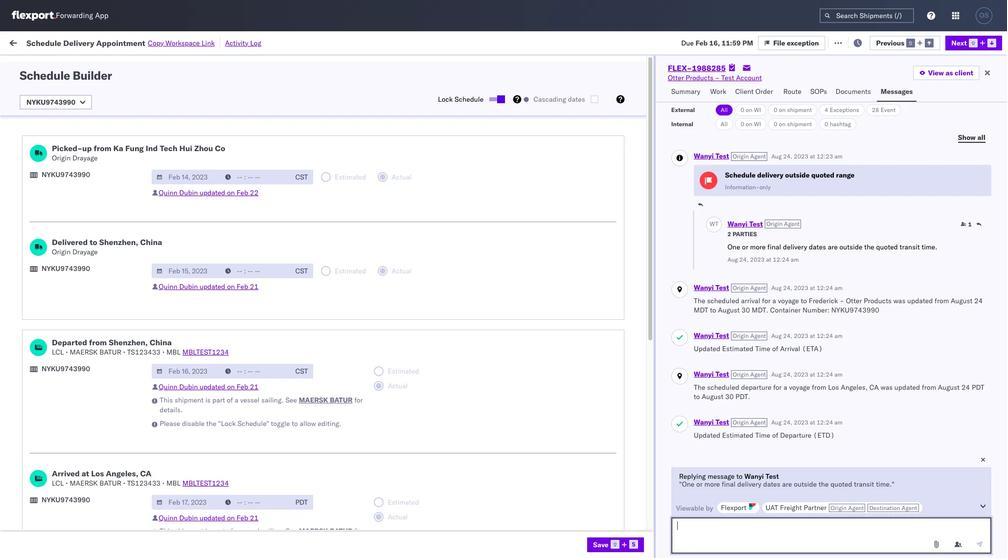 Task type: locate. For each thing, give the bounding box(es) containing it.
picked-up from ka fung ind tech hui zhou co origin drayage
[[52, 143, 225, 163]]

schedule pickup from los angeles, ca link for 6th schedule pickup from los angeles, ca button from the bottom
[[23, 109, 143, 119]]

dates
[[809, 243, 826, 252], [764, 480, 781, 489]]

final inside replying message to wanyi test "one or more final delivery dates are outside the quoted transit time."
[[722, 480, 736, 489]]

outside
[[785, 171, 810, 180], [840, 243, 863, 252], [794, 480, 817, 489]]

1 0 on wi from the top
[[741, 106, 761, 114]]

pm for second "schedule delivery appointment" link from the top of the page
[[187, 153, 198, 162]]

1 vertical spatial for details.
[[160, 527, 363, 546]]

karl
[[518, 455, 530, 463], [518, 476, 530, 485]]

1 bleckmann from the top
[[631, 455, 665, 463]]

0 vertical spatial confirm pickup from los angeles, ca button
[[23, 87, 139, 98]]

0 vertical spatial the
[[694, 297, 706, 305]]

2 confirm pickup from los angeles, ca link from the top
[[23, 260, 139, 269]]

2 vertical spatial confirm pickup from los angeles, ca link
[[23, 281, 139, 291]]

delivery for fifth "schedule delivery appointment" link from the bottom
[[53, 217, 78, 226]]

confirm for confirm delivery button
[[23, 303, 48, 312]]

21 for picked-up from ka fung ind tech hui zhou co
[[250, 282, 259, 291]]

vietnam for 9:00 am pst, feb 25, 2023
[[383, 325, 409, 334]]

1 vertical spatial 0 on shipment
[[774, 120, 812, 128]]

pm for 2nd schedule pickup from los angeles, ca button from the top of the page's schedule pickup from los angeles, ca link
[[183, 196, 193, 205]]

quinn dubin updated on feb 21 button for arrived at los angeles, ca
[[159, 514, 259, 523]]

exception up the mbl/mawb numbers
[[787, 38, 819, 47]]

-- : -- -- text field down 27,
[[220, 364, 290, 379]]

11:59 pm pst, mar 3, 2023 for schedule pickup from los angeles, ca
[[166, 498, 256, 506]]

4 ocean lcl from the top
[[316, 519, 350, 528]]

estimated up "departure"
[[722, 345, 754, 353]]

12:24 inside one or more final delivery dates are outside the quoted transit time. aug 24, 2023 at 12:24 am
[[773, 256, 790, 263]]

scheduled for 30
[[707, 383, 740, 392]]

1 vertical spatial vessel
[[240, 527, 260, 536]]

1 horizontal spatial work
[[711, 87, 727, 96]]

or right one on the right of page
[[742, 243, 749, 252]]

1 vertical spatial upload
[[23, 325, 45, 334]]

agent up only
[[751, 153, 766, 160]]

nyku9743990 button
[[20, 95, 92, 110]]

3 ocean from the top
[[316, 261, 336, 269]]

1 the from the top
[[694, 297, 706, 305]]

cst for co
[[295, 173, 308, 182]]

container right mdt.
[[770, 306, 801, 315]]

flex-1988285 link
[[668, 63, 726, 73]]

1 2001714 from the top
[[658, 131, 688, 140]]

more up the 'by'
[[705, 480, 720, 489]]

1 cst from the top
[[295, 173, 308, 182]]

0 vertical spatial flxt00001977428a
[[771, 196, 839, 205]]

transit left time."
[[854, 480, 875, 489]]

quinn down mmm d, yyyy text field
[[159, 383, 178, 392]]

2 vertical spatial 1977428
[[658, 282, 688, 291]]

mbl inside arrived at los angeles, ca lcl • maersk batur • ts123433 • mbl mbltest1234
[[166, 479, 181, 488]]

appointment for third "schedule delivery appointment" link from the bottom of the page
[[80, 432, 120, 441]]

0 vertical spatial western
[[602, 131, 627, 140]]

2023
[[242, 110, 259, 119], [242, 131, 259, 140], [794, 153, 809, 160], [242, 153, 259, 162], [242, 175, 259, 183], [238, 196, 255, 205], [238, 218, 255, 226], [750, 256, 765, 263], [242, 261, 259, 269], [238, 282, 255, 291], [794, 284, 809, 292], [238, 325, 255, 334], [794, 332, 809, 340], [242, 347, 259, 356], [239, 368, 256, 377], [794, 371, 809, 378], [239, 390, 256, 399], [239, 411, 256, 420], [794, 419, 809, 426], [239, 476, 256, 485], [239, 498, 256, 506], [239, 519, 256, 528]]

scheduled for august
[[707, 297, 740, 305]]

estimated down pdt.
[[722, 431, 754, 440]]

2 air from the top
[[316, 175, 325, 183]]

wi for external
[[754, 106, 761, 114]]

wanyi test origin agent up updated estimated time of arrival (eta)
[[694, 331, 766, 340]]

schedule builder
[[20, 68, 112, 83]]

2 schedule pickup from los angeles, ca from the top
[[23, 196, 143, 204]]

flex-1911408 left mdt
[[637, 304, 688, 313]]

1 -- : -- -- text field from the top
[[220, 170, 290, 185]]

vessel
[[240, 396, 260, 405], [240, 527, 260, 536]]

mmm d, yyyy text field for arrived at los angeles, ca
[[152, 495, 221, 510]]

0 vertical spatial 11:59 pm pst, mar 2, 2023
[[166, 368, 256, 377]]

am right the 12:23
[[835, 153, 843, 160]]

mbltest1234 button for arrived at los angeles, ca
[[182, 479, 229, 488]]

1 vertical spatial 30
[[726, 393, 734, 401]]

2 vertical spatial am
[[187, 476, 198, 485]]

2 017482927423 from the top
[[771, 325, 822, 334]]

1 flex-1911466 from the top
[[637, 368, 688, 377]]

2097290 up replying
[[658, 455, 688, 463]]

1 vertical spatial mabltest12345
[[771, 519, 827, 528]]

2 demo123 from the top
[[771, 304, 804, 313]]

2 vertical spatial mmm d, yyyy text field
[[152, 495, 221, 510]]

205
[[226, 38, 238, 47]]

2 scheduled from the top
[[707, 383, 740, 392]]

mabltest12345 for schedule pickup from los angeles, ca
[[771, 498, 827, 506]]

to right message on the right of the page
[[737, 473, 743, 481]]

agent inside uat freight partner origin agent
[[849, 505, 864, 512]]

upload proof of delivery button
[[23, 324, 98, 335]]

batch
[[952, 38, 971, 47]]

1 details. from the top
[[160, 406, 183, 415]]

container inside "button"
[[704, 76, 730, 83]]

1 vertical spatial delivery
[[783, 243, 807, 252]]

of
[[65, 325, 71, 334], [772, 345, 779, 353], [227, 396, 233, 405], [772, 431, 779, 440], [227, 527, 233, 536]]

dubin down 11:59 pm pst, feb 23, 2023 on the top left
[[179, 282, 198, 291]]

voyage for to
[[778, 297, 799, 305]]

client order button
[[732, 83, 780, 102]]

pickup inside schedule pickup from los angeles international airport
[[53, 126, 74, 135]]

2 vertical spatial mbltest1234
[[182, 479, 229, 488]]

batur inside departed from shenzhen, china lcl • maersk batur • ts123433 • mbl mbltest1234
[[100, 348, 121, 357]]

the inside the scheduled arrival for a voyage to frederick - otter products was updated from august 24 mdt to august 30 mdt. container number: nyku9743990
[[694, 297, 706, 305]]

5 schedule pickup from los angeles, ca link from the top
[[23, 367, 143, 377]]

1 vertical spatial c/o
[[617, 476, 629, 485]]

all button for external
[[716, 104, 734, 116]]

mawb1234 up schedule delivery outside quoted range information-only
[[771, 153, 810, 162]]

1 vertical spatial is
[[205, 527, 211, 536]]

1 horizontal spatial 1988285
[[692, 63, 726, 73]]

to inside the scheduled departure for a voyage from los angeles, ca was updated from august 24 pdt to august 30 pdt.
[[694, 393, 700, 401]]

1 sailing. from the top
[[261, 396, 284, 405]]

otter inside the scheduled arrival for a voyage to frederick - otter products was updated from august 24 mdt to august 30 mdt. container number: nyku9743990
[[846, 297, 862, 305]]

0 vertical spatial delivery
[[758, 171, 784, 180]]

shenzhen, inside departed from shenzhen, china lcl • maersk batur • ts123433 • mbl mbltest1234
[[109, 338, 148, 348]]

upload customs clearance documents link
[[23, 174, 144, 183]]

resize handle column header
[[148, 76, 160, 559], [263, 76, 275, 559], [299, 76, 311, 559], [367, 76, 378, 559], [434, 76, 446, 559], [501, 76, 513, 559], [605, 76, 616, 559], [687, 76, 699, 559], [755, 76, 766, 559], [884, 76, 896, 559], [951, 76, 963, 559], [982, 76, 994, 559]]

dubin down 10:44
[[179, 514, 198, 523]]

0 horizontal spatial products
[[468, 110, 496, 119]]

7:30 pm pst, feb 21, 2023 for schedule delivery appointment
[[166, 218, 255, 226]]

1 vertical spatial 21
[[250, 383, 259, 392]]

voyage inside the scheduled arrival for a voyage to frederick - otter products was updated from august 24 mdt to august 30 mdt. container number: nyku9743990
[[778, 297, 799, 305]]

was
[[894, 297, 906, 305], [881, 383, 893, 392]]

proof
[[47, 325, 63, 334]]

3 bicu1234565, from the top
[[704, 411, 752, 420]]

2 western from the top
[[602, 153, 627, 162]]

more inside one or more final delivery dates are outside the quoted transit time. aug 24, 2023 at 12:24 am
[[750, 243, 766, 252]]

2 vertical spatial the
[[819, 480, 829, 489]]

schedule delivery appointment for second "schedule delivery appointment" link from the top of the page
[[23, 152, 120, 161]]

2 vertical spatial air
[[316, 325, 325, 334]]

2 vertical spatial 11:59 pm pst, mar 2, 2023
[[166, 411, 256, 420]]

-- : -- -- text field for arrived at los angeles, ca
[[220, 495, 290, 510]]

scheduled
[[707, 297, 740, 305], [707, 383, 740, 392]]

activity log
[[225, 38, 261, 47]]

0 vertical spatial upload
[[23, 174, 45, 183]]

confirm inside confirm delivery link
[[23, 303, 48, 312]]

1 vertical spatial 12:30 pm pst, feb 17, 2023
[[166, 153, 259, 162]]

delivery inside replying message to wanyi test "one or more final delivery dates are outside the quoted transit time."
[[738, 480, 762, 489]]

aug for the scheduled arrival for a voyage to frederick - otter products was updated from august 24 mdt to august 30 mdt. container number: nyku9743990
[[772, 284, 782, 292]]

demo123 right mdt.
[[771, 304, 804, 313]]

upload customs clearance documents button
[[23, 174, 144, 184]]

1 vertical spatial maeu1234567
[[704, 217, 754, 226]]

7 schedule pickup from los angeles, ca link from the top
[[23, 497, 143, 506]]

link
[[202, 38, 215, 47]]

august
[[951, 297, 973, 305], [718, 306, 740, 315], [938, 383, 960, 392], [702, 393, 724, 401]]

2 vertical spatial cst
[[295, 367, 308, 376]]

2 vertical spatial quinn dubin updated on feb 21 button
[[159, 514, 259, 523]]

2, up the "lock
[[231, 390, 237, 399]]

at left link
[[195, 38, 201, 47]]

0 vertical spatial quinn dubin updated on feb 21 button
[[159, 282, 259, 291]]

flex-1977428 button
[[621, 194, 690, 207], [621, 194, 690, 207], [621, 215, 690, 229], [621, 215, 690, 229], [621, 280, 690, 293], [621, 280, 690, 293]]

flxt00001977428a for schedule pickup from los angeles, ca
[[771, 196, 839, 205]]

delivery for seventh "schedule delivery appointment" link from the bottom
[[53, 66, 78, 75]]

for
[[94, 60, 102, 68], [762, 297, 771, 305], [773, 383, 782, 392], [355, 396, 363, 405], [355, 527, 363, 536]]

was inside the scheduled departure for a voyage from los angeles, ca was updated from august 24 pdt to august 30 pdt.
[[881, 383, 893, 392]]

am up the scheduled departure for a voyage from los angeles, ca was updated from august 24 pdt to august 30 pdt.
[[835, 371, 843, 378]]

-- up "departure"
[[771, 368, 780, 377]]

3 segu6076363 from the top
[[704, 540, 752, 549]]

flex-1977428 for schedule delivery appointment
[[637, 218, 688, 226]]

1 see from the top
[[286, 396, 297, 405]]

-- : -- -- text field
[[220, 170, 290, 185], [220, 495, 290, 510]]

1 horizontal spatial otter products - test account
[[668, 73, 762, 82]]

2 12:30 from the top
[[166, 153, 185, 162]]

2 karl lagerfeld international b.v c/o bleckmann from the top
[[518, 476, 665, 485]]

delivery
[[758, 171, 784, 180], [783, 243, 807, 252], [738, 480, 762, 489]]

2 upload from the top
[[23, 325, 45, 334]]

all for internal
[[721, 120, 728, 128]]

are
[[828, 243, 838, 252], [783, 480, 792, 489]]

0 on shipment for 0
[[774, 120, 812, 128]]

flex-1911408 down flex-1891264
[[637, 261, 688, 269]]

flex-
[[668, 63, 692, 73], [637, 67, 658, 76], [637, 88, 658, 97], [637, 110, 658, 119], [637, 131, 658, 140], [637, 153, 658, 162], [637, 175, 658, 183], [637, 196, 658, 205], [637, 218, 658, 226], [637, 239, 658, 248], [637, 261, 658, 269], [637, 282, 658, 291], [637, 304, 658, 313], [637, 325, 658, 334], [637, 347, 658, 356], [637, 368, 658, 377], [637, 390, 658, 399], [637, 411, 658, 420], [637, 433, 658, 442], [637, 455, 658, 463], [637, 476, 658, 485], [637, 498, 658, 506], [637, 519, 658, 528], [637, 541, 658, 549]]

0 vertical spatial 2060357
[[658, 498, 688, 506]]

time for departure
[[756, 431, 771, 440]]

agent right destination
[[902, 505, 918, 512]]

2 mabltest12345 from the top
[[771, 519, 827, 528]]

1911408 down '1891264'
[[658, 261, 688, 269]]

2 7:30 pm pst, feb 21, 2023 from the top
[[166, 218, 255, 226]]

1 vertical spatial voyage
[[789, 383, 810, 392]]

1 -- : -- -- text field from the top
[[220, 264, 290, 279]]

1 this from the top
[[160, 396, 173, 405]]

1 vertical spatial 17,
[[230, 153, 240, 162]]

2 schedule pickup from los angeles, ca button from the top
[[23, 195, 143, 206]]

0 horizontal spatial file
[[774, 38, 785, 47]]

products
[[686, 73, 714, 82], [468, 110, 496, 119], [864, 297, 892, 305]]

appointment for sixth "schedule delivery appointment" link from the top of the page
[[80, 454, 120, 463]]

pickup for 6th schedule pickup from los angeles, ca button from the bottom
[[53, 109, 74, 118]]

1 2150210 from the top
[[658, 175, 688, 183]]

2 quinn dubin updated on feb 21 from the top
[[159, 383, 259, 392]]

numbers
[[807, 80, 831, 87], [704, 84, 728, 91]]

pickup
[[49, 88, 70, 97], [53, 109, 74, 118], [53, 126, 74, 135], [53, 196, 74, 204], [53, 239, 74, 247], [49, 260, 70, 269], [49, 282, 70, 291], [53, 346, 74, 355], [53, 368, 74, 377], [53, 389, 74, 398], [53, 471, 74, 479], [53, 497, 74, 506]]

1988285 up container numbers
[[692, 63, 726, 73]]

more inside replying message to wanyi test "one or more final delivery dates are outside the quoted transit time."
[[705, 480, 720, 489]]

quinn dubin updated on feb 21 for arrived at los angeles, ca
[[159, 514, 259, 523]]

aug for updated estimated time of departure (etd)
[[772, 419, 782, 426]]

confirm
[[23, 88, 48, 97], [23, 260, 48, 269], [23, 282, 48, 291], [23, 303, 48, 312]]

1 vertical spatial 11:59 pm pst, mar 3, 2023
[[166, 519, 256, 528]]

maeu1234567 up arrival
[[704, 282, 754, 291]]

2097290 up 'viewable'
[[658, 476, 688, 485]]

1 mbltest1234 button from the top
[[182, 348, 229, 357]]

confirm pickup from los angeles, ca down workitem button
[[23, 88, 139, 97]]

1 vertical spatial quoted
[[876, 243, 898, 252]]

0 horizontal spatial :
[[71, 60, 73, 68]]

updated right "1919147"
[[694, 345, 721, 353]]

team
[[933, 67, 949, 76]]

pdt inside the scheduled departure for a voyage from los angeles, ca was updated from august 24 pdt to august 30 pdt.
[[972, 383, 985, 392]]

aug for updated estimated time of arrival (eta)
[[772, 332, 782, 340]]

lcl inside departed from shenzhen, china lcl • maersk batur • ts123433 • mbl mbltest1234
[[52, 348, 64, 357]]

1 vertical spatial international
[[563, 455, 603, 463]]

from inside picked-up from ka fung ind tech hui zhou co origin drayage
[[94, 143, 111, 153]]

origin down pdt.
[[733, 419, 749, 426]]

28 event
[[872, 106, 896, 114]]

4 bicu1234565, from the top
[[704, 433, 752, 442]]

ca for 9:30 am pst, feb 24, 2023's confirm pickup from los angeles, ca button
[[130, 282, 139, 291]]

airport
[[64, 136, 86, 145], [23, 480, 44, 489]]

confirm delivery button
[[23, 303, 74, 314]]

1 vertical spatial air
[[316, 175, 325, 183]]

0 vertical spatial mbl
[[166, 348, 181, 357]]

1 vertical spatial flex-2060357
[[637, 519, 688, 528]]

documents down picked-up from ka fung ind tech hui zhou co origin drayage on the left top
[[109, 174, 144, 183]]

0 vertical spatial more
[[750, 243, 766, 252]]

otter right "frederick"
[[846, 297, 862, 305]]

mawb1234 for schedule delivery appointment
[[771, 153, 810, 162]]

drayage inside picked-up from ka fung ind tech hui zhou co origin drayage
[[72, 154, 98, 163]]

or inside replying message to wanyi test "one or more final delivery dates are outside the quoted transit time."
[[697, 480, 703, 489]]

0 vertical spatial mbltest1234 button
[[182, 348, 229, 357]]

-- left departure
[[771, 433, 780, 442]]

work right import
[[107, 38, 124, 47]]

pickup for 4th schedule pickup from los angeles, ca button from the bottom of the page
[[53, 239, 74, 247]]

mbltest1234
[[771, 110, 818, 119], [182, 348, 229, 357], [182, 479, 229, 488]]

1 horizontal spatial container
[[770, 306, 801, 315]]

1 vertical spatial bleckmann
[[631, 476, 665, 485]]

3 -- from the top
[[771, 390, 780, 399]]

transit
[[900, 243, 920, 252], [854, 480, 875, 489]]

1 aug 24, 2023 at 12:24 am from the top
[[772, 284, 843, 292]]

ocean fcl for 11:59 pm pst, mar 2, 2023
[[316, 390, 350, 399]]

0 horizontal spatial work
[[107, 38, 124, 47]]

confirm for confirm pickup from los angeles, ca button associated with 11:59 pm pst, feb 23, 2023
[[23, 260, 48, 269]]

the inside the scheduled departure for a voyage from los angeles, ca was updated from august 24 pdt to august 30 pdt.
[[694, 383, 706, 392]]

1 confirm pickup from los angeles, ca button from the top
[[23, 87, 139, 98]]

transit inside replying message to wanyi test "one or more final delivery dates are outside the quoted transit time."
[[854, 480, 875, 489]]

1 vertical spatial mawb1234
[[771, 153, 810, 162]]

0 vertical spatial ocean fcl
[[316, 261, 350, 269]]

confirm pickup from los angeles, ca up confirm delivery link
[[23, 282, 139, 291]]

0 horizontal spatial 1988285
[[658, 110, 688, 119]]

quoted left time.
[[876, 243, 898, 252]]

maeu1234567 for confirm pickup from los angeles, ca
[[704, 282, 754, 291]]

1 quinn dubin updated on feb 21 button from the top
[[159, 282, 259, 291]]

origin up "departure"
[[733, 371, 749, 378]]

0 horizontal spatial dates
[[764, 480, 781, 489]]

am right 10:44
[[187, 476, 198, 485]]

0 horizontal spatial are
[[783, 480, 792, 489]]

aug up updated estimated time of departure (etd) at the bottom
[[772, 419, 782, 426]]

2 schedule pickup from los angeles, ca link from the top
[[23, 195, 143, 205]]

1 vertical spatial -- : -- -- text field
[[220, 495, 290, 510]]

2 sailing. from the top
[[261, 527, 284, 536]]

voyage down arrival
[[789, 383, 810, 392]]

estimated
[[722, 345, 754, 353], [722, 431, 754, 440]]

file down search shipments (/) text field at the top of the page
[[840, 38, 852, 47]]

scheduled up pdt.
[[707, 383, 740, 392]]

ping right sar
[[451, 88, 467, 97]]

1 horizontal spatial ping
[[518, 88, 534, 97]]

numbers inside container numbers
[[704, 84, 728, 91]]

-- : -- -- text field for departed from shenzhen, china
[[220, 364, 290, 379]]

confirm pickup from los angeles, ca link up confirm delivery link
[[23, 281, 139, 291]]

or right "one
[[697, 480, 703, 489]]

2 the from the top
[[694, 383, 706, 392]]

1 ocean fcl from the top
[[316, 261, 350, 269]]

aug 24, 2023 at 12:24 am for the scheduled departure for a voyage from los angeles, ca was updated from august 24 pdt to august 30 pdt.
[[772, 371, 843, 378]]

3 confirm from the top
[[23, 282, 48, 291]]

voyage left "frederick"
[[778, 297, 799, 305]]

None checkbox
[[490, 97, 503, 101]]

from inside schedule pickup from amsterdam airport schiphol, haarlemmermeer, netherlands
[[76, 471, 90, 479]]

1 upload from the top
[[23, 174, 45, 183]]

wanyi test origin agent down pdt.
[[694, 418, 766, 427]]

wanyi
[[694, 152, 714, 161], [728, 220, 748, 228], [694, 283, 714, 292], [694, 331, 714, 340], [694, 370, 714, 379], [694, 418, 714, 427], [745, 473, 764, 481]]

to left allow at the left bottom of the page
[[292, 420, 298, 428]]

24, up departure
[[783, 419, 793, 426]]

mbltest1234 inside departed from shenzhen, china lcl • maersk batur • ts123433 • mbl mbltest1234
[[182, 348, 229, 357]]

previous
[[876, 38, 905, 47]]

0 vertical spatial container
[[704, 76, 730, 83]]

0 vertical spatial karl lagerfeld international b.v c/o bleckmann
[[518, 455, 665, 463]]

7:30
[[166, 196, 181, 205], [166, 218, 181, 226]]

2001714 for schedule pickup from los angeles international airport
[[658, 131, 688, 140]]

20
[[914, 67, 923, 76]]

to left pdt.
[[694, 393, 700, 401]]

quoted inside schedule delivery outside quoted range information-only
[[812, 171, 835, 180]]

1 vertical spatial flex-2097290
[[637, 476, 688, 485]]

flex-2060357 button
[[621, 495, 690, 509], [621, 495, 690, 509], [621, 517, 690, 530], [621, 517, 690, 530], [621, 538, 690, 552], [621, 538, 690, 552]]

origin up arrival
[[733, 284, 749, 292]]

2023 inside one or more final delivery dates are outside the quoted transit time. aug 24, 2023 at 12:24 am
[[750, 256, 765, 263]]

was inside the scheduled arrival for a voyage to frederick - otter products was updated from august 24 mdt to august 30 mdt. container number: nyku9743990
[[894, 297, 906, 305]]

1 mbl from the top
[[166, 348, 181, 357]]

1 schedule pickup from los angeles, ca link from the top
[[23, 109, 143, 119]]

-- : -- -- text field for delivered to shenzhen, china
[[220, 264, 290, 279]]

0 vertical spatial for details.
[[160, 396, 363, 415]]

origin down picked-
[[52, 154, 71, 163]]

wanyi test origin agent up parties
[[728, 220, 800, 228]]

12:30 pm pst, feb 17, 2023 up co
[[166, 131, 259, 140]]

at up (eta)
[[810, 332, 815, 340]]

documents inside button
[[836, 87, 871, 96]]

21, down quinn dubin updated on feb 22
[[225, 218, 236, 226]]

2 horizontal spatial the
[[865, 243, 875, 252]]

6 schedule delivery appointment from the top
[[23, 454, 120, 463]]

all
[[978, 133, 986, 142]]

confirm pickup from los angeles, ca link down delivered
[[23, 260, 139, 269]]

see for departed from shenzhen, china
[[286, 396, 297, 405]]

28
[[872, 106, 879, 114]]

am right 9:30
[[183, 282, 194, 291]]

1 vertical spatial 1988285
[[658, 110, 688, 119]]

mmm d, yyyy text field up quinn dubin updated on feb 22 button
[[152, 170, 221, 185]]

4 schedule delivery appointment from the top
[[23, 411, 120, 420]]

pickup for 1st schedule pickup from los angeles, ca button from the bottom
[[53, 497, 74, 506]]

7:30 for schedule delivery appointment
[[166, 218, 181, 226]]

confirm pickup from los angeles, ca button for 9:30 am pst, feb 24, 2023
[[23, 281, 139, 292]]

time
[[756, 345, 771, 353], [756, 431, 771, 440]]

wanyi test origin agent up arrival
[[694, 283, 766, 292]]

appointment for first "schedule delivery appointment" link from the bottom
[[80, 519, 120, 527]]

this
[[160, 396, 173, 405], [160, 527, 173, 536]]

voyage inside the scheduled departure for a voyage from los angeles, ca was updated from august 24 pdt to august 30 pdt.
[[789, 383, 810, 392]]

1 vertical spatial time
[[756, 431, 771, 440]]

2 vertical spatial flex-1977428
[[637, 282, 688, 291]]

los inside the scheduled departure for a voyage from los angeles, ca was updated from august 24 pdt to august 30 pdt.
[[828, 383, 839, 392]]

1 12:30 pm pst, feb 17, 2023 from the top
[[166, 131, 259, 140]]

0 vertical spatial flex-1988285
[[668, 63, 726, 73]]

for for departure
[[773, 383, 782, 392]]

1 this shipment is part of a vessel sailing. see maersk batur from the top
[[160, 396, 353, 405]]

quinn dubin updated on feb 21 button down the 10:44 am pst, mar 3, 2023
[[159, 514, 259, 523]]

1 vertical spatial details.
[[160, 537, 183, 546]]

voyage
[[778, 297, 799, 305], [789, 383, 810, 392]]

schedule delivery appointment for fifth "schedule delivery appointment" link from the bottom
[[23, 217, 120, 226]]

2 quinn from the top
[[159, 282, 178, 291]]

1 vertical spatial outside
[[840, 243, 863, 252]]

flex-2060357
[[637, 498, 688, 506], [637, 519, 688, 528], [637, 541, 688, 549]]

:
[[71, 60, 73, 68], [227, 60, 229, 68]]

1 vertical spatial container
[[770, 306, 801, 315]]

schedule pickup from los angeles, ca button
[[23, 109, 143, 120], [23, 195, 143, 206], [23, 238, 143, 249], [23, 367, 143, 378], [23, 389, 143, 400], [23, 497, 143, 507]]

scheduled inside the scheduled departure for a voyage from los angeles, ca was updated from august 24 pdt to august 30 pdt.
[[707, 383, 740, 392]]

for inside the scheduled departure for a voyage from los angeles, ca was updated from august 24 pdt to august 30 pdt.
[[773, 383, 782, 392]]

2 2, from the top
[[231, 390, 237, 399]]

flxt00001977428a up "frederick"
[[771, 282, 839, 291]]

7:30 pm pst, feb 21, 2023 down quinn dubin updated on feb 22 button
[[166, 218, 255, 226]]

bleckmann
[[631, 455, 665, 463], [631, 476, 665, 485]]

12:30 up the tech on the left top
[[166, 131, 185, 140]]

file exception down search shipments (/) text field at the top of the page
[[840, 38, 886, 47]]

upload left proof in the bottom of the page
[[23, 325, 45, 334]]

co
[[215, 143, 225, 153]]

mofu0618318
[[704, 88, 754, 97]]

documents up 'exceptions'
[[836, 87, 871, 96]]

schedule pickup from los angeles, ca link for 1st schedule pickup from los angeles, ca button from the bottom
[[23, 497, 143, 506]]

0 vertical spatial 21
[[250, 282, 259, 291]]

is
[[205, 396, 211, 405], [205, 527, 211, 536]]

ping up otter products, llc
[[518, 88, 534, 97]]

0 vertical spatial are
[[828, 243, 838, 252]]

1 vertical spatial this
[[160, 527, 173, 536]]

2 for details. from the top
[[160, 527, 363, 546]]

2 7:30 from the top
[[166, 218, 181, 226]]

flex-2097290 up 'viewable'
[[637, 476, 688, 485]]

flex-1988285 down flex-2006134
[[637, 110, 688, 119]]

12:24 for updated estimated time of departure (etd)
[[817, 419, 833, 426]]

schedule pickup from los angeles, ca link for fifth schedule pickup from los angeles, ca button from the top
[[23, 389, 143, 399]]

11:59 pm pst, mar 3, 2023 for schedule delivery appointment
[[166, 519, 256, 528]]

ca
[[130, 88, 139, 97], [134, 109, 143, 118], [134, 196, 143, 204], [134, 239, 143, 247], [130, 260, 139, 269], [130, 282, 139, 291], [134, 346, 143, 355], [134, 368, 143, 377], [870, 383, 879, 392], [134, 389, 143, 398], [140, 469, 152, 479], [134, 497, 143, 506]]

3 resize handle column header from the left
[[299, 76, 311, 559]]

2 : from the left
[[227, 60, 229, 68]]

pm for schedule pickup from los angeles international airport link
[[187, 131, 198, 140]]

wanyi test origin agent up pdt.
[[694, 370, 766, 379]]

12:30 for schedule pickup from los angeles international airport
[[166, 131, 185, 140]]

2 confirm pickup from los angeles, ca button from the top
[[23, 260, 139, 270]]

quinn for delivered to shenzhen, china
[[159, 282, 178, 291]]

Search Shipments (/) text field
[[820, 8, 914, 23]]

on
[[240, 38, 248, 47], [746, 106, 753, 114], [779, 106, 786, 114], [746, 120, 753, 128], [779, 120, 786, 128], [227, 188, 235, 197], [227, 282, 235, 291], [227, 383, 235, 392], [227, 514, 235, 523]]

products inside the scheduled arrival for a voyage to frederick - otter products was updated from august 24 mdt to august 30 mdt. container number: nyku9743990
[[864, 297, 892, 305]]

please
[[160, 420, 180, 428]]

2 2150210 from the top
[[658, 325, 688, 334]]

agent up arrival
[[751, 284, 766, 292]]

file exception up the mbl/mawb numbers
[[774, 38, 819, 47]]

maersk batur link
[[299, 396, 353, 405], [299, 527, 353, 537]]

quoted inside replying message to wanyi test "one or more final delivery dates are outside the quoted transit time."
[[831, 480, 853, 489]]

vessel for departed from shenzhen, china
[[240, 396, 260, 405]]

3 quinn from the top
[[159, 383, 178, 392]]

6 resize handle column header from the left
[[501, 76, 513, 559]]

2 vertical spatial mabltest12345
[[771, 541, 827, 549]]

12:30 pm pst, feb 17, 2023 for schedule pickup from los angeles international airport
[[166, 131, 259, 140]]

3 schedule pickup from los angeles, ca link from the top
[[23, 238, 143, 248]]

quoted up uat freight partner origin agent
[[831, 480, 853, 489]]

container inside the scheduled arrival for a voyage to frederick - otter products was updated from august 24 mdt to august 30 mdt. container number: nyku9743990
[[770, 306, 801, 315]]

pickup inside schedule pickup from amsterdam airport schiphol, haarlemmermeer, netherlands
[[53, 471, 74, 479]]

confirm delivery link
[[23, 303, 74, 313]]

air for 12:00 pm pst, feb 20, 2023
[[316, 175, 325, 183]]

ca for 6th schedule pickup from los angeles, ca button from the bottom
[[134, 109, 143, 118]]

sops button
[[807, 83, 832, 102]]

flex-2097290 button
[[621, 452, 690, 466], [621, 452, 690, 466], [621, 474, 690, 487], [621, 474, 690, 487]]

origin down delivered
[[52, 248, 71, 257]]

flex-2001714 for schedule delivery appointment
[[637, 153, 688, 162]]

-- : -- -- text field
[[220, 264, 290, 279], [220, 364, 290, 379]]

flex-1988285 up container numbers
[[668, 63, 726, 73]]

3 quinn dubin updated on feb 21 button from the top
[[159, 514, 259, 523]]

at right arrived
[[82, 469, 89, 479]]

0 vertical spatial time
[[756, 345, 771, 353]]

2 vertical spatial confirm pickup from los angeles, ca
[[23, 282, 139, 291]]

4 dubin from the top
[[179, 514, 198, 523]]

1 vertical spatial 21,
[[225, 218, 236, 226]]

schedule inside schedule pickup from amsterdam airport schiphol, haarlemmermeer, netherlands
[[23, 471, 51, 479]]

1 fcl from the top
[[338, 261, 350, 269]]

maersk inside arrived at los angeles, ca lcl • maersk batur • ts123433 • mbl mbltest1234
[[70, 479, 98, 488]]

see for arrived at los angeles, ca
[[286, 527, 297, 536]]

mdt.
[[752, 306, 769, 315]]

1 vertical spatial mbltest1234
[[182, 348, 229, 357]]

30 inside the scheduled departure for a voyage from los angeles, ca was updated from august 24 pdt to august 30 pdt.
[[726, 393, 734, 401]]

dubin down mmm d, yyyy text field
[[179, 383, 198, 392]]

1 11:59 pm pst, mar 2, 2023 from the top
[[166, 368, 256, 377]]

- inside the scheduled arrival for a voyage to frederick - otter products was updated from august 24 mdt to august 30 mdt. container number: nyku9743990
[[840, 297, 844, 305]]

0 vertical spatial drayage
[[72, 154, 98, 163]]

21, for schedule delivery appointment
[[225, 218, 236, 226]]

1 vertical spatial 12:30
[[166, 153, 185, 162]]

demo123 down test123
[[771, 261, 804, 269]]

0 horizontal spatial otter products - test account
[[451, 110, 545, 119]]

2 ocean fcl from the top
[[316, 390, 350, 399]]

None text field
[[671, 518, 992, 554]]

1 vertical spatial flxt00001977428a
[[771, 218, 839, 226]]

2 maersk batur link from the top
[[299, 527, 353, 537]]

file exception
[[840, 38, 886, 47], [774, 38, 819, 47]]

one
[[728, 243, 740, 252]]

2 maeu1234567 from the top
[[704, 217, 754, 226]]

shenzhen, inside delivered to shenzhen, china origin drayage
[[99, 237, 138, 247]]

the
[[694, 297, 706, 305], [694, 383, 706, 392]]

otter products - test account
[[668, 73, 762, 82], [451, 110, 545, 119]]

1 vertical spatial b.v
[[605, 476, 615, 485]]

ca for 2nd schedule pickup from los angeles, ca button from the top of the page
[[134, 196, 143, 204]]

1 horizontal spatial numbers
[[807, 80, 831, 87]]

2 17, from the top
[[230, 153, 240, 162]]

appointment for fifth "schedule delivery appointment" link from the bottom
[[80, 217, 120, 226]]

2 cst from the top
[[295, 267, 308, 276]]

17, right co
[[230, 153, 240, 162]]

1 vertical spatial drayage
[[72, 248, 98, 257]]

save
[[593, 541, 609, 550]]

2 11:59 pm pst, mar 3, 2023 from the top
[[166, 519, 256, 528]]

confirm pickup from los angeles, ca button down builder on the left top of the page
[[23, 87, 139, 98]]

testmbl123
[[771, 88, 814, 97]]

b.v
[[605, 455, 615, 463], [605, 476, 615, 485]]

wanyi test button for updated estimated time of departure (etd)
[[694, 418, 729, 427]]

: left no
[[227, 60, 229, 68]]

updated for departed from shenzhen, china
[[200, 383, 225, 392]]

at up (etd) at the bottom right of the page
[[810, 419, 815, 426]]

12:30 pm pst, feb 17, 2023 for schedule delivery appointment
[[166, 153, 259, 162]]

1 mawb1234 from the top
[[771, 131, 810, 140]]

or
[[742, 243, 749, 252], [697, 480, 703, 489]]

c/o
[[617, 455, 629, 463], [617, 476, 629, 485]]

am for the scheduled arrival for a voyage to frederick - otter products was updated from august 24 mdt to august 30 mdt. container number: nyku9743990
[[835, 284, 843, 292]]

1 ts123433 from the top
[[127, 348, 161, 357]]

1 wi from the top
[[754, 106, 761, 114]]

0 vertical spatial 7:30 pm pst, feb 21, 2023
[[166, 196, 255, 205]]

1 maersk batur link from the top
[[299, 396, 353, 405]]

documents
[[836, 87, 871, 96], [109, 174, 144, 183]]

2 quinn dubin updated on feb 21 button from the top
[[159, 383, 259, 392]]

0 vertical spatial documents
[[836, 87, 871, 96]]

airport inside schedule pickup from amsterdam airport schiphol, haarlemmermeer, netherlands
[[23, 480, 44, 489]]

estimated for arrival
[[722, 345, 754, 353]]

my
[[10, 35, 25, 49]]

1911466
[[658, 368, 688, 377], [658, 390, 688, 399], [658, 411, 688, 420], [658, 433, 688, 442]]

scheduled inside the scheduled arrival for a voyage to frederick - otter products was updated from august 24 mdt to august 30 mdt. container number: nyku9743990
[[707, 297, 740, 305]]

nyku9743990 inside button
[[26, 98, 75, 107]]

mmm d, yyyy text field up 9:30
[[152, 264, 221, 279]]

for details. for arrived at los angeles, ca
[[160, 527, 363, 546]]

0 vertical spatial maersk batur link
[[299, 396, 353, 405]]

24, inside one or more final delivery dates are outside the quoted transit time. aug 24, 2023 at 12:24 am
[[740, 256, 749, 263]]

30
[[742, 306, 750, 315], [726, 393, 734, 401]]

0 vertical spatial 2097290
[[658, 455, 688, 463]]

appointment for seventh "schedule delivery appointment" link from the bottom
[[80, 66, 120, 75]]

0 vertical spatial flex-2150210
[[637, 175, 688, 183]]

1977428 for confirm pickup from los angeles, ca
[[658, 282, 688, 291]]

from
[[72, 88, 87, 97], [76, 109, 90, 118], [76, 126, 90, 135], [94, 143, 111, 153], [76, 196, 90, 204], [76, 239, 90, 247], [72, 260, 87, 269], [72, 282, 87, 291], [935, 297, 949, 305], [89, 338, 107, 348], [76, 346, 90, 355], [76, 368, 90, 377], [812, 383, 827, 392], [922, 383, 937, 392], [76, 389, 90, 398], [76, 471, 90, 479], [76, 497, 90, 506]]

quinn dubin updated on feb 21 down 11:59 pm pst, feb 23, 2023 on the top left
[[159, 282, 259, 291]]

MMM D, YYYY text field
[[152, 170, 221, 185], [152, 264, 221, 279], [152, 495, 221, 510]]

5 resize handle column header from the left
[[434, 76, 446, 559]]

0 vertical spatial this
[[160, 396, 173, 405]]

aug inside one or more final delivery dates are outside the quoted transit time. aug 24, 2023 at 12:24 am
[[728, 256, 738, 263]]

message (0)
[[132, 38, 172, 47]]

2 flxt00001977428a from the top
[[771, 218, 839, 226]]

upload left customs
[[23, 174, 45, 183]]

otter products - test account down the lock schedule
[[451, 110, 545, 119]]

1 vertical spatial 2097290
[[658, 476, 688, 485]]

batur inside arrived at los angeles, ca lcl • maersk batur • ts123433 • mbl mbltest1234
[[100, 479, 121, 488]]

1 ocean from the top
[[316, 110, 336, 119]]

quinn dubin updated on feb 21 button down mmm d, yyyy text field
[[159, 383, 259, 392]]

quinn up the 9:00
[[159, 282, 178, 291]]

flex-2097290 up replying
[[637, 455, 688, 463]]

1 vertical spatial airport
[[23, 480, 44, 489]]

3 bicu1234565, demu1232567 from the top
[[704, 411, 804, 420]]

the inside one or more final delivery dates are outside the quoted transit time. aug 24, 2023 at 12:24 am
[[865, 243, 875, 252]]

status : ready for work, blocked, in progress
[[54, 60, 178, 68]]

1 vertical spatial transit
[[854, 480, 875, 489]]

please disable the "lock schedule" toggle to allow editing.
[[160, 420, 341, 428]]

demu1232567
[[704, 67, 754, 75], [704, 260, 754, 269], [704, 304, 754, 312], [754, 368, 804, 377], [754, 390, 804, 398], [754, 411, 804, 420], [754, 433, 804, 442]]

shenzhen, for from
[[109, 338, 148, 348]]

1 vertical spatial flex-1911408
[[637, 261, 688, 269]]

1 7:30 pm pst, feb 21, 2023 from the top
[[166, 196, 255, 205]]

1 vertical spatial all button
[[716, 118, 734, 130]]

flex-1911408 for schedule delivery appointment
[[637, 67, 688, 76]]

final inside one or more final delivery dates are outside the quoted transit time. aug 24, 2023 at 12:24 am
[[768, 243, 781, 252]]

2 -- from the top
[[771, 368, 780, 377]]

12:30 up 12:00
[[166, 153, 185, 162]]

7 schedule delivery appointment from the top
[[23, 519, 120, 527]]

aug down one on the right of page
[[728, 256, 738, 263]]

0 horizontal spatial documents
[[109, 174, 144, 183]]

confirm pickup from los angeles, ca link for 11:59 pm pst, feb 23, 2023
[[23, 260, 139, 269]]

12:30
[[166, 131, 185, 140], [166, 153, 185, 162]]

agent up updated estimated time of arrival (eta)
[[751, 332, 766, 340]]

otter products - test account up work button
[[668, 73, 762, 82]]

ca inside arrived at los angeles, ca lcl • maersk batur • ts123433 • mbl mbltest1234
[[140, 469, 152, 479]]

0 vertical spatial airport
[[64, 136, 86, 145]]

2 fcl from the top
[[338, 390, 350, 399]]

1 vertical spatial confirm pickup from los angeles, ca button
[[23, 260, 139, 270]]

updated for updated estimated time of arrival (eta)
[[694, 345, 721, 353]]

4 quinn from the top
[[159, 514, 178, 523]]

0 vertical spatial 7:30
[[166, 196, 181, 205]]



Task type: vqa. For each thing, say whether or not it's contained in the screenshot.
for associated with arrival
yes



Task type: describe. For each thing, give the bounding box(es) containing it.
9 resize handle column header from the left
[[755, 76, 766, 559]]

0 vertical spatial work
[[107, 38, 124, 47]]

1 horizontal spatial file
[[840, 38, 852, 47]]

updated inside the scheduled departure for a voyage from los angeles, ca was updated from august 24 pdt to august 30 pdt.
[[895, 383, 920, 392]]

3 2060357 from the top
[[658, 541, 688, 549]]

hong
[[383, 88, 400, 97]]

upload proof of delivery link
[[23, 324, 98, 334]]

actions
[[969, 80, 989, 87]]

origin inside delivered to shenzhen, china origin drayage
[[52, 248, 71, 257]]

0 hashtag
[[825, 120, 851, 128]]

my work
[[10, 35, 53, 49]]

6 schedule pickup from los angeles, ca button from the top
[[23, 497, 143, 507]]

delivery inside one or more final delivery dates are outside the quoted transit time. aug 24, 2023 at 12:24 am
[[783, 243, 807, 252]]

quinn dubin updated on feb 22
[[159, 188, 259, 197]]

this for departed from shenzhen, china
[[160, 396, 173, 405]]

wanyi test origin agent up information-
[[694, 152, 766, 161]]

3, for los
[[231, 498, 237, 506]]

by:
[[35, 60, 45, 69]]

ocean fcl for 11:59 pm pst, feb 23, 2023
[[316, 261, 350, 269]]

the for mdt
[[694, 297, 706, 305]]

2 flex-1911408 from the top
[[637, 261, 688, 269]]

pickup for 9:30 am pst, feb 24, 2023's confirm pickup from los angeles, ca button
[[49, 282, 70, 291]]

schedule inside schedule pickup from los angeles international airport
[[23, 126, 51, 135]]

agent up updated estimated time of departure (etd) at the bottom
[[751, 419, 766, 426]]

11:59 pm pst, feb 27, 2023
[[166, 347, 259, 356]]

copy workspace link button
[[148, 38, 215, 47]]

3 flex-2060357 from the top
[[637, 541, 688, 549]]

2 karl from the top
[[518, 476, 530, 485]]

1919147
[[658, 347, 688, 356]]

mar for 4th schedule pickup from los angeles, ca button
[[216, 368, 229, 377]]

1 vertical spatial otter products - test account
[[451, 110, 545, 119]]

this shipment is part of a vessel sailing. see maersk batur for departed from shenzhen, china
[[160, 396, 353, 405]]

1 b.v from the top
[[605, 455, 615, 463]]

schedule pickup from amsterdam airport schiphol, haarlemmermeer, netherlands link
[[23, 470, 147, 499]]

forwarding
[[56, 11, 93, 20]]

1 integration test account - western digital from the top
[[518, 131, 649, 140]]

1 flex-2150210 from the top
[[637, 175, 688, 183]]

agent up test123
[[784, 220, 800, 228]]

are inside one or more final delivery dates are outside the quoted transit time. aug 24, 2023 at 12:24 am
[[828, 243, 838, 252]]

mbl/mawb
[[771, 80, 805, 87]]

maersk batur link for departed from shenzhen, china
[[299, 396, 353, 405]]

workitem
[[11, 80, 36, 87]]

2 honeywell - test account from the left
[[518, 218, 599, 226]]

17, for schedule pickup from los angeles international airport
[[230, 131, 240, 140]]

1 button
[[961, 221, 972, 228]]

at up "frederick"
[[810, 284, 815, 292]]

1 ping - test entity from the left
[[451, 88, 508, 97]]

aug for the scheduled departure for a voyage from los angeles, ca was updated from august 24 pdt to august 30 pdt.
[[772, 371, 782, 378]]

0 vertical spatial mbltest1234
[[771, 110, 818, 119]]

2 lagerfeld from the top
[[532, 476, 561, 485]]

test 20 wi team assignment
[[901, 67, 986, 76]]

cst for ts123433
[[295, 367, 308, 376]]

4 ocean from the top
[[316, 390, 336, 399]]

1 bicu1234565, from the top
[[704, 368, 752, 377]]

0 horizontal spatial file exception
[[774, 38, 819, 47]]

7:30 pm pst, feb 21, 2023 for schedule pickup from los angeles, ca
[[166, 196, 255, 205]]

fcl for 11:59 pm pst, feb 23, 2023
[[338, 261, 350, 269]]

app
[[95, 11, 108, 20]]

for for ready
[[94, 60, 102, 68]]

mbl/mawb numbers button
[[766, 78, 886, 88]]

delivered
[[52, 237, 88, 247]]

otter left products, at the top of the page
[[518, 110, 534, 119]]

10 resize handle column header from the left
[[884, 76, 896, 559]]

ts123433 inside departed from shenzhen, china lcl • maersk batur • ts123433 • mbl mbltest1234
[[127, 348, 161, 357]]

mawb1234 for schedule pickup from los angeles international airport
[[771, 131, 810, 140]]

sops
[[811, 87, 827, 96]]

client
[[955, 69, 974, 77]]

nyku9743990 inside the scheduled arrival for a voyage to frederick - otter products was updated from august 24 mdt to august 30 mdt. container number: nyku9743990
[[832, 306, 880, 315]]

ca inside the scheduled departure for a voyage from los angeles, ca was updated from august 24 pdt to august 30 pdt.
[[870, 383, 879, 392]]

is for departed from shenzhen, china
[[205, 396, 211, 405]]

3 flex-1911466 from the top
[[637, 411, 688, 420]]

24, down test123
[[783, 284, 793, 292]]

origin inside picked-up from ka fung ind tech hui zhou co origin drayage
[[52, 154, 71, 163]]

(etd)
[[813, 431, 835, 440]]

am for the scheduled departure for a voyage from los angeles, ca was updated from august 24 pdt to august 30 pdt.
[[835, 371, 843, 378]]

from inside departed from shenzhen, china lcl • maersk batur • ts123433 • mbl mbltest1234
[[89, 338, 107, 348]]

pm for 4th schedule pickup from los angeles, ca button schedule pickup from los angeles, ca link
[[187, 368, 198, 377]]

4 schedule delivery appointment link from the top
[[23, 410, 120, 420]]

appointment for fourth "schedule delivery appointment" link from the bottom
[[80, 411, 120, 420]]

"one
[[679, 480, 695, 489]]

at inside one or more final delivery dates are outside the quoted transit time. aug 24, 2023 at 12:24 am
[[766, 256, 772, 263]]

the inside replying message to wanyi test "one or more final delivery dates are outside the quoted transit time."
[[819, 480, 829, 489]]

wanyi test button for the scheduled arrival for a voyage to frederick - otter products was updated from august 24 mdt to august 30 mdt. container number: nyku9743990
[[694, 283, 729, 292]]

activity
[[225, 38, 248, 47]]

origin inside uat freight partner origin agent
[[831, 505, 847, 512]]

air for 9:00 am pst, feb 25, 2023
[[316, 325, 325, 334]]

1 schedule pickup from los angeles, ca from the top
[[23, 109, 143, 118]]

confirm pickup from los angeles, ca for 9:30
[[23, 282, 139, 291]]

disable
[[182, 420, 205, 428]]

container numbers button
[[699, 74, 757, 92]]

5 schedule pickup from los angeles, ca button from the top
[[23, 389, 143, 400]]

7:30 for schedule pickup from los angeles, ca
[[166, 196, 181, 205]]

airport inside schedule pickup from los angeles international airport
[[64, 136, 86, 145]]

am for updated estimated time of departure (etd)
[[835, 419, 843, 426]]

2006134
[[658, 88, 688, 97]]

test inside replying message to wanyi test "one or more final delivery dates are outside the quoted transit time."
[[766, 473, 779, 481]]

ca for 1st schedule pickup from los angeles, ca button from the bottom
[[134, 497, 143, 506]]

1 honeywell from the left
[[451, 218, 483, 226]]

to up number:
[[801, 297, 807, 305]]

pickup for third confirm pickup from los angeles, ca button from the bottom of the page
[[49, 88, 70, 97]]

range
[[836, 171, 855, 180]]

9:30 am pst, feb 24, 2023
[[166, 282, 255, 291]]

fcl for 11:59 pm pst, mar 2, 2023
[[338, 390, 350, 399]]

3 schedule pickup from los angeles, ca button from the top
[[23, 238, 143, 249]]

1 schedule delivery appointment button from the top
[[23, 66, 120, 77]]

2 b.v from the top
[[605, 476, 615, 485]]

a inside the scheduled departure for a voyage from los angeles, ca was updated from august 24 pdt to august 30 pdt.
[[784, 383, 788, 392]]

origin up information-
[[733, 153, 749, 160]]

24, up arrival
[[783, 332, 793, 340]]

1 ocean lcl from the top
[[316, 110, 350, 119]]

updated for delivered to shenzhen, china
[[200, 282, 225, 291]]

mmm d, yyyy text field for delivered to shenzhen, china
[[152, 264, 221, 279]]

updated inside the scheduled arrival for a voyage to frederick - otter products was updated from august 24 mdt to august 30 mdt. container number: nyku9743990
[[908, 297, 933, 305]]

4
[[825, 106, 829, 114]]

delivered to shenzhen, china origin drayage
[[52, 237, 162, 257]]

information-
[[725, 183, 760, 191]]

1911408 for confirm delivery
[[658, 304, 688, 313]]

pickup for schedule pickup from amsterdam airport schiphol, haarlemmermeer, netherlands button
[[53, 471, 74, 479]]

1 karl from the top
[[518, 455, 530, 463]]

am inside one or more final delivery dates are outside the quoted transit time. aug 24, 2023 at 12:24 am
[[791, 256, 799, 263]]

1 flex-2060357 from the top
[[637, 498, 688, 506]]

1 2060357 from the top
[[658, 498, 688, 506]]

confirm for 9:30 am pst, feb 24, 2023's confirm pickup from los angeles, ca button
[[23, 282, 48, 291]]

next button
[[946, 35, 1003, 50]]

destination
[[870, 505, 900, 512]]

flexport. image
[[12, 11, 56, 21]]

pm for "confirm pickup from los angeles, ca" link corresponding to 11:59 pm pst, feb 23, 2023
[[187, 261, 198, 269]]

departure
[[780, 431, 812, 440]]

angeles, inside arrived at los angeles, ca lcl • maersk batur • ts123433 • mbl mbltest1234
[[106, 469, 138, 479]]

schedule pickup from los angeles, ca link for 4th schedule pickup from los angeles, ca button
[[23, 367, 143, 377]]

Search Work text field
[[678, 35, 785, 50]]

3 2, from the top
[[231, 411, 237, 420]]

the scheduled arrival for a voyage to frederick - otter products was updated from august 24 mdt to august 30 mdt. container number: nyku9743990
[[694, 297, 983, 315]]

6 schedule delivery appointment link from the top
[[23, 454, 120, 463]]

24 inside the scheduled arrival for a voyage to frederick - otter products was updated from august 24 mdt to august 30 mdt. container number: nyku9743990
[[975, 297, 983, 305]]

updated for updated estimated time of departure (etd)
[[694, 431, 721, 440]]

2 schedule delivery appointment link from the top
[[23, 152, 120, 162]]

2 integration test account - western digital from the top
[[518, 153, 649, 162]]

0 on wi for external
[[741, 106, 761, 114]]

24, down arrival
[[783, 371, 793, 378]]

quoted inside one or more final delivery dates are outside the quoted transit time. aug 24, 2023 at 12:24 am
[[876, 243, 898, 252]]

2 parties button
[[728, 229, 757, 238]]

2 schedule delivery appointment button from the top
[[23, 152, 120, 163]]

12 resize handle column header from the left
[[982, 76, 994, 559]]

ca for fifth schedule pickup from los angeles, ca button from the top
[[134, 389, 143, 398]]

1 ping from the left
[[451, 88, 467, 97]]

schedule delivery appointment for first "schedule delivery appointment" link from the bottom
[[23, 519, 120, 527]]

1 c/o from the top
[[617, 455, 629, 463]]

mbltest1234 button for departed from shenzhen, china
[[182, 348, 229, 357]]

previous button
[[870, 35, 941, 50]]

all button for internal
[[716, 118, 734, 130]]

dates inside one or more final delivery dates are outside the quoted transit time. aug 24, 2023 at 12:24 am
[[809, 243, 826, 252]]

1 vertical spatial the
[[206, 420, 216, 428]]

are inside replying message to wanyi test "one or more final delivery dates are outside the quoted transit time."
[[783, 480, 792, 489]]

angeles, inside the scheduled departure for a voyage from los angeles, ca was updated from august 24 pdt to august 30 pdt.
[[841, 383, 868, 392]]

quinn dubin updated on feb 21 button for delivered to shenzhen, china
[[159, 282, 259, 291]]

0 horizontal spatial exception
[[787, 38, 819, 47]]

ts123433 inside arrived at los angeles, ca lcl • maersk batur • ts123433 • mbl mbltest1234
[[127, 479, 161, 488]]

1 horizontal spatial 16,
[[710, 38, 720, 47]]

2 vertical spatial international
[[563, 476, 603, 485]]

china inside delivered to shenzhen, china origin drayage
[[140, 237, 162, 247]]

0 vertical spatial otter products - test account
[[668, 73, 762, 82]]

otter down the lock schedule
[[451, 110, 467, 119]]

24, up schedule delivery outside quoted range information-only
[[783, 153, 793, 160]]

2001714 for schedule delivery appointment
[[658, 153, 688, 162]]

0 vertical spatial 1988285
[[692, 63, 726, 73]]

to right mdt
[[710, 306, 716, 315]]

wi
[[925, 67, 932, 76]]

aug up schedule delivery outside quoted range information-only
[[772, 153, 782, 160]]

17, for schedule delivery appointment
[[230, 153, 240, 162]]

4 -- from the top
[[771, 411, 780, 420]]

quinn for departed from shenzhen, china
[[159, 383, 178, 392]]

drayage inside delivered to shenzhen, china origin drayage
[[72, 248, 98, 257]]

confirm delivery
[[23, 303, 74, 312]]

delivery for first "schedule delivery appointment" link from the bottom
[[53, 519, 78, 527]]

mdt
[[694, 306, 708, 315]]

30 inside the scheduled arrival for a voyage to frederick - otter products was updated from august 24 mdt to august 30 mdt. container number: nyku9743990
[[742, 306, 750, 315]]

route
[[784, 87, 802, 96]]

estimated for departure
[[722, 431, 754, 440]]

sailing. for departed from shenzhen, china
[[261, 396, 284, 405]]

dubin for arrived at los angeles, ca
[[179, 514, 198, 523]]

12:24 for the scheduled departure for a voyage from los angeles, ca was updated from august 24 pdt to august 30 pdt.
[[817, 371, 833, 378]]

risk
[[203, 38, 214, 47]]

2 parties
[[728, 230, 757, 238]]

0 horizontal spatial 16,
[[230, 110, 240, 119]]

no
[[232, 60, 240, 68]]

for details. for departed from shenzhen, china
[[160, 396, 363, 415]]

departed from shenzhen, china lcl • maersk batur • ts123433 • mbl mbltest1234
[[52, 338, 229, 357]]

wanyi test origin agent for the scheduled arrival for a voyage to frederick - otter products was updated from august 24 mdt to august 30 mdt. container number: nyku9743990
[[694, 283, 766, 292]]

sailing. for arrived at los angeles, ca
[[261, 527, 284, 536]]

1 horizontal spatial exception
[[854, 38, 886, 47]]

1 vertical spatial flex-1988285
[[637, 110, 688, 119]]

1 vertical spatial products
[[468, 110, 496, 119]]

2 2060357 from the top
[[658, 519, 688, 528]]

1 resize handle column header from the left
[[148, 76, 160, 559]]

mmm d, yyyy text field for picked-up from ka fung ind tech hui zhou co
[[152, 170, 221, 185]]

pickup for fifth schedule pickup from los angeles, ca button from the top
[[53, 389, 74, 398]]

at inside arrived at los angeles, ca lcl • maersk batur • ts123433 • mbl mbltest1234
[[82, 469, 89, 479]]

4 schedule pickup from los angeles, ca link from the top
[[23, 346, 143, 356]]

to inside delivered to shenzhen, china origin drayage
[[90, 237, 97, 247]]

2
[[728, 230, 731, 238]]

wanyi test origin agent for the scheduled departure for a voyage from los angeles, ca was updated from august 24 pdt to august 30 pdt.
[[694, 370, 766, 379]]

or inside one or more final delivery dates are outside the quoted transit time. aug 24, 2023 at 12:24 am
[[742, 243, 749, 252]]

otter up 2006134
[[668, 73, 684, 82]]

2 digital from the top
[[629, 153, 649, 162]]

international inside schedule pickup from los angeles international airport
[[23, 136, 62, 145]]

1 confirm pickup from los angeles, ca link from the top
[[23, 87, 139, 97]]

2 flex-1911466 from the top
[[637, 390, 688, 399]]

6 schedule delivery appointment button from the top
[[23, 454, 120, 464]]

os button
[[973, 4, 996, 27]]

5 schedule delivery appointment button from the top
[[23, 432, 120, 443]]

delivery inside schedule delivery outside quoted range information-only
[[758, 171, 784, 180]]

test inside otter products - test account link
[[722, 73, 735, 82]]

delivery for second "schedule delivery appointment" link from the top of the page
[[53, 152, 78, 161]]

27,
[[230, 347, 240, 356]]

angeles
[[105, 126, 130, 135]]

3, for amsterdam
[[231, 476, 237, 485]]

2 resize handle column header from the left
[[263, 76, 275, 559]]

from inside the scheduled arrival for a voyage to frederick - otter products was updated from august 24 mdt to august 30 mdt. container number: nyku9743990
[[935, 297, 949, 305]]

24 inside the scheduled departure for a voyage from los angeles, ca was updated from august 24 pdt to august 30 pdt.
[[962, 383, 970, 392]]

agent up "departure"
[[751, 371, 766, 378]]

23,
[[230, 261, 240, 269]]

1 digital from the top
[[629, 131, 649, 140]]

mbl/mawb numbers
[[771, 80, 831, 87]]

1 2097290 from the top
[[658, 455, 688, 463]]

24, down 23,
[[226, 282, 237, 291]]

route button
[[780, 83, 807, 102]]

pm for schedule pickup from los angeles, ca link corresponding to 1st schedule pickup from los angeles, ca button from the bottom
[[187, 498, 198, 506]]

snoozed
[[205, 60, 227, 68]]

1 confirm pickup from los angeles, ca from the top
[[23, 88, 139, 97]]

mbl inside departed from shenzhen, china lcl • maersk batur • ts123433 • mbl mbltest1234
[[166, 348, 181, 357]]

origin up test123
[[767, 220, 783, 228]]

save button
[[587, 538, 644, 553]]

los inside arrived at los angeles, ca lcl • maersk batur • ts123433 • mbl mbltest1234
[[91, 469, 104, 479]]

5 -- from the top
[[771, 433, 780, 442]]

of inside button
[[65, 325, 71, 334]]

updated estimated time of departure (etd)
[[694, 431, 835, 440]]

11 resize handle column header from the left
[[951, 76, 963, 559]]

1 1911466 from the top
[[658, 368, 688, 377]]

schedule pickup from los angeles international airport button
[[23, 126, 147, 146]]

1 lagerfeld from the top
[[532, 455, 561, 463]]

origin up updated estimated time of arrival (eta)
[[733, 332, 749, 340]]

7 resize handle column header from the left
[[605, 76, 616, 559]]

1 western from the top
[[602, 131, 627, 140]]

amsterdam
[[92, 471, 128, 479]]

2 ocean from the top
[[316, 218, 336, 226]]

11:59 pm pst, feb 16, 2023
[[166, 110, 259, 119]]

in
[[147, 60, 152, 68]]

2 bicu1234565, from the top
[[704, 390, 752, 398]]

4 flex-1911466 from the top
[[637, 433, 688, 442]]

snoozed : no
[[205, 60, 240, 68]]

1 horizontal spatial products
[[686, 73, 714, 82]]

0 on shipment for 4
[[774, 106, 812, 114]]

mbltest1234 inside arrived at los angeles, ca lcl • maersk batur • ts123433 • mbl mbltest1234
[[182, 479, 229, 488]]

summary button
[[668, 83, 707, 102]]

2 bleckmann from the top
[[631, 476, 665, 485]]

2 ocean lcl from the top
[[316, 218, 350, 226]]

6 schedule pickup from los angeles, ca from the top
[[23, 389, 143, 398]]

maeu1234567 for schedule delivery appointment
[[704, 217, 754, 226]]

2 21 from the top
[[250, 383, 259, 392]]

maersk inside departed from shenzhen, china lcl • maersk batur • ts123433 • mbl mbltest1234
[[70, 348, 98, 357]]

2 2097290 from the top
[[658, 476, 688, 485]]

work button
[[707, 83, 732, 102]]

4 schedule pickup from los angeles, ca from the top
[[23, 346, 143, 355]]

2 bicu1234565, demu1232567 from the top
[[704, 390, 804, 398]]

partner
[[804, 504, 827, 513]]

this for arrived at los angeles, ca
[[160, 527, 173, 536]]

2 flex-2097290 from the top
[[637, 476, 688, 485]]

5 ocean from the top
[[316, 498, 336, 506]]

3 schedule delivery appointment link from the top
[[23, 217, 120, 226]]

flexport
[[721, 504, 747, 513]]

delivery for fourth "schedule delivery appointment" link from the bottom
[[53, 411, 78, 420]]

2 honeywell from the left
[[518, 218, 550, 226]]

3 schedule delivery appointment button from the top
[[23, 217, 120, 227]]

1 bicu1234565, demu1232567 from the top
[[704, 368, 804, 377]]

netherlands
[[23, 490, 61, 499]]

1 -- from the top
[[771, 347, 780, 356]]

confirm pickup from los angeles, ca button for 11:59 pm pst, feb 23, 2023
[[23, 260, 139, 270]]

documents inside button
[[109, 174, 144, 183]]

3 1911466 from the top
[[658, 411, 688, 420]]

uat freight partner origin agent
[[766, 504, 864, 513]]

2 entity from the left
[[557, 88, 575, 97]]

: for status
[[71, 60, 73, 68]]

lcl inside arrived at los angeles, ca lcl • maersk batur • ts123433 • mbl mbltest1234
[[52, 479, 64, 488]]

pickup for 2nd schedule pickup from los angeles, ca button from the top of the page
[[53, 196, 74, 204]]

2 vertical spatial 3,
[[231, 519, 237, 528]]

editing.
[[318, 420, 341, 428]]

0 horizontal spatial pdt
[[295, 498, 308, 507]]

at down (eta)
[[810, 371, 815, 378]]

5 schedule delivery appointment link from the top
[[23, 432, 120, 442]]

2 ping from the left
[[518, 88, 534, 97]]

operator
[[901, 80, 924, 87]]

3 ocean lcl from the top
[[316, 498, 350, 506]]

china inside departed from shenzhen, china lcl • maersk batur • ts123433 • mbl mbltest1234
[[150, 338, 172, 348]]

12:24 for updated estimated time of arrival (eta)
[[817, 332, 833, 340]]

schedule pickup from los angeles, ca link for 2nd schedule pickup from los angeles, ca button from the top of the page
[[23, 195, 143, 205]]

2 ping - test entity from the left
[[518, 88, 575, 97]]

at left the 12:23
[[810, 153, 815, 160]]

759
[[180, 38, 193, 47]]

show all
[[958, 133, 986, 142]]

dubin for delivered to shenzhen, china
[[179, 282, 198, 291]]

MMM D, YYYY text field
[[152, 364, 221, 379]]

documents button
[[832, 83, 877, 102]]

wanyi test origin agent for updated estimated time of arrival (eta)
[[694, 331, 766, 340]]

flexport button
[[717, 502, 760, 514]]

1891264
[[658, 239, 688, 248]]

filtered by:
[[10, 60, 45, 69]]

appointment for second "schedule delivery appointment" link from the top of the page
[[80, 152, 120, 161]]

parties
[[733, 230, 757, 238]]

2, for 4th schedule pickup from los angeles, ca button
[[231, 368, 237, 377]]

07492792403
[[771, 476, 818, 485]]

schedule pickup from los angeles international airport
[[23, 126, 130, 145]]

10:44
[[166, 476, 185, 485]]

wanyi inside replying message to wanyi test "one or more final delivery dates are outside the quoted transit time."
[[745, 473, 764, 481]]

5 schedule pickup from los angeles, ca from the top
[[23, 368, 143, 377]]

los inside schedule pickup from los angeles international airport
[[92, 126, 103, 135]]

message
[[132, 38, 159, 47]]

outside inside schedule delivery outside quoted range information-only
[[785, 171, 810, 180]]

ind
[[146, 143, 158, 153]]

test
[[901, 67, 913, 76]]

3 mabltest12345 from the top
[[771, 541, 827, 549]]

quinn for picked-up from ka fung ind tech hui zhou co
[[159, 188, 178, 197]]

air for 12:30 pm pst, feb 17, 2023
[[316, 131, 325, 140]]

work,
[[103, 60, 119, 68]]

lock schedule
[[438, 95, 484, 104]]

from inside schedule pickup from los angeles international airport
[[76, 126, 90, 135]]

a inside the scheduled arrival for a voyage to frederick - otter products was updated from august 24 mdt to august 30 mdt. container number: nyku9743990
[[773, 297, 776, 305]]

event
[[881, 106, 896, 114]]

all for external
[[721, 106, 728, 114]]

quinn dubin updated on feb 21 for departed from shenzhen, china
[[159, 383, 259, 392]]

destination agent
[[870, 505, 918, 512]]

message
[[708, 473, 735, 481]]

aug 24, 2023 at 12:23 am
[[772, 153, 843, 160]]

4 schedule delivery appointment button from the top
[[23, 410, 120, 421]]

1 horizontal spatial file exception
[[840, 38, 886, 47]]

outside inside one or more final delivery dates are outside the quoted transit time. aug 24, 2023 at 12:24 am
[[840, 243, 863, 252]]

part for departed from shenzhen, china
[[212, 396, 225, 405]]

freight
[[780, 504, 802, 513]]

2 flex-2060357 from the top
[[637, 519, 688, 528]]

time.
[[922, 243, 938, 252]]

7 schedule delivery appointment button from the top
[[23, 518, 120, 529]]

20,
[[230, 175, 240, 183]]

confirm pickup from los angeles, ca link for 9:30 am pst, feb 24, 2023
[[23, 281, 139, 291]]

pickup for 4th schedule pickup from los angeles, ca button
[[53, 368, 74, 377]]

dates inside replying message to wanyi test "one or more final delivery dates are outside the quoted transit time."
[[764, 480, 781, 489]]

2 1911408 from the top
[[658, 261, 688, 269]]

1 entity from the left
[[489, 88, 508, 97]]

1 vertical spatial work
[[711, 87, 727, 96]]

outside inside replying message to wanyi test "one or more final delivery dates are outside the quoted transit time."
[[794, 480, 817, 489]]

2 c/o from the top
[[617, 476, 629, 485]]

schedule delivery appointment copy workspace link
[[26, 38, 215, 48]]

schedule inside schedule delivery outside quoted range information-only
[[725, 171, 756, 180]]

am for updated estimated time of arrival (eta)
[[835, 332, 843, 340]]

ca for confirm pickup from los angeles, ca button associated with 11:59 pm pst, feb 23, 2023
[[130, 260, 139, 269]]

"lock
[[218, 420, 236, 428]]

transit inside one or more final delivery dates are outside the quoted transit time. aug 24, 2023 at 12:24 am
[[900, 243, 920, 252]]

to inside replying message to wanyi test "one or more final delivery dates are outside the quoted transit time."
[[737, 473, 743, 481]]



